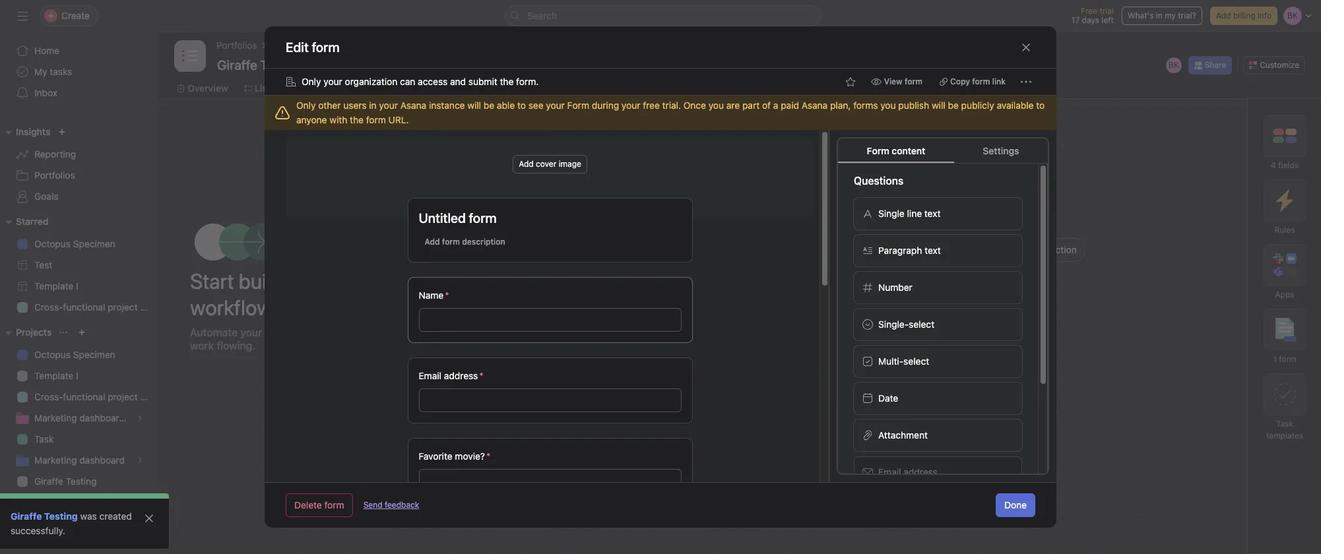 Task type: locate. For each thing, give the bounding box(es) containing it.
specimen
[[73, 238, 115, 250], [73, 349, 115, 361]]

1 vertical spatial portfolios
[[34, 170, 75, 181]]

1 octopus specimen link from the top
[[8, 234, 151, 255]]

2 vertical spatial marketing
[[34, 455, 77, 466]]

select for single-
[[909, 319, 935, 330]]

select right the what
[[909, 319, 935, 330]]

dashboard down the task link
[[79, 455, 125, 466]]

the down users
[[350, 114, 364, 125]]

1 vertical spatial form
[[867, 145, 890, 156]]

* right name in the left bottom of the page
[[445, 290, 449, 301]]

email address
[[879, 467, 938, 478]]

untitled form
[[419, 211, 497, 226], [504, 358, 561, 369]]

section inside button
[[1046, 244, 1077, 255]]

1 vertical spatial octopus specimen
[[34, 349, 115, 361]]

email address *
[[419, 370, 484, 382]]

your up "url."
[[379, 100, 398, 111]]

0 vertical spatial testing
[[66, 476, 97, 487]]

specimen inside starred element
[[73, 238, 115, 250]]

2 project from the top
[[108, 392, 138, 403]]

tasks right incomplete
[[816, 286, 836, 296]]

octopus specimen down projects
[[34, 349, 115, 361]]

marketing down the task link
[[34, 455, 77, 466]]

text
[[925, 208, 941, 219], [925, 245, 941, 256]]

invite button
[[13, 526, 69, 549]]

2 octopus from the top
[[34, 349, 71, 361]]

template inside starred element
[[34, 281, 73, 292]]

2 i from the top
[[76, 370, 78, 382]]

functional down test link
[[63, 302, 105, 313]]

and
[[450, 76, 466, 87], [343, 327, 361, 338]]

2 template i link from the top
[[8, 366, 151, 387]]

marketing dashboards link
[[8, 408, 151, 429]]

3 incomplete tasks
[[765, 286, 836, 296]]

email
[[419, 370, 442, 382], [879, 467, 902, 478]]

1 vertical spatial add to starred image
[[846, 77, 856, 87]]

will
[[468, 100, 481, 111], [932, 100, 946, 111]]

specimen up dashboards at the bottom of page
[[73, 349, 115, 361]]

0 vertical spatial giraffe testing
[[34, 476, 97, 487]]

hide sidebar image
[[17, 11, 28, 21]]

dashboard up organization on the left of the page
[[316, 40, 361, 51]]

section inside 'button'
[[791, 259, 827, 271]]

my tasks
[[34, 66, 72, 77]]

functional up marketing dashboards
[[63, 392, 105, 403]]

in inside button
[[1157, 11, 1163, 20]]

marketing up board link
[[270, 40, 313, 51]]

your left free
[[622, 100, 641, 111]]

form up questions
[[867, 145, 890, 156]]

template i up marketing dashboards link
[[34, 370, 78, 382]]

global element
[[0, 32, 158, 112]]

giraffe
[[34, 476, 63, 487], [11, 511, 42, 522]]

task down marketing dashboards link
[[34, 434, 54, 445]]

two minutes
[[298, 295, 408, 320]]

add for add cover image
[[519, 159, 534, 169]]

collaborators
[[794, 403, 850, 414]]

octopus specimen link for test
[[8, 234, 151, 255]]

board
[[297, 83, 323, 94]]

timeline link
[[339, 81, 386, 96]]

template down projects
[[34, 370, 73, 382]]

only inside only other users in your asana instance will be able to see your form during your free trial.  once you are part of a paid asana plan, forms you publish will be publicly available to anyone with the form url.
[[296, 100, 316, 111]]

0 horizontal spatial task
[[34, 434, 54, 445]]

octopus specimen link down projects
[[8, 345, 151, 366]]

1 template i link from the top
[[8, 276, 151, 297]]

1 vertical spatial plan
[[140, 392, 158, 403]]

1 horizontal spatial *
[[480, 370, 484, 382]]

octopus for projects
[[34, 349, 71, 361]]

1 vertical spatial portfolios link
[[8, 165, 151, 186]]

2 cross-functional project plan from the top
[[34, 392, 158, 403]]

my
[[34, 66, 47, 77]]

octopus specimen link for template i
[[8, 345, 151, 366]]

and left submit
[[450, 76, 466, 87]]

0 vertical spatial i
[[76, 281, 78, 292]]

2 plan from the top
[[140, 392, 158, 403]]

files link
[[696, 81, 726, 96]]

asana up "url."
[[401, 100, 427, 111]]

0 horizontal spatial you
[[709, 100, 724, 111]]

copy form link button
[[934, 73, 1012, 91]]

insights button
[[0, 124, 50, 140]]

giraffe testing
[[34, 476, 97, 487], [11, 511, 78, 522]]

insights element
[[0, 120, 158, 210]]

be left publicly
[[949, 100, 959, 111]]

free
[[1082, 6, 1098, 16]]

1 functional from the top
[[63, 302, 105, 313]]

projects
[[16, 327, 52, 338]]

delete form
[[294, 500, 344, 511]]

paid
[[781, 100, 800, 111]]

name *
[[419, 290, 449, 301]]

2 octopus specimen link from the top
[[8, 345, 151, 366]]

and left keep
[[343, 327, 361, 338]]

2 specimen from the top
[[73, 349, 115, 361]]

cross-functional project plan inside "projects" 'element'
[[34, 392, 158, 403]]

tasks right my
[[50, 66, 72, 77]]

1 vertical spatial untitled
[[749, 259, 788, 271]]

giraffe testing up the successfully.
[[11, 511, 78, 522]]

in right users
[[369, 100, 377, 111]]

1 vertical spatial only
[[296, 100, 316, 111]]

add inside add collaborators button
[[775, 403, 792, 414]]

the left 'form.'
[[500, 76, 514, 87]]

marketing for marketing dashboard 'link' inside "projects" 'element'
[[34, 455, 77, 466]]

1 horizontal spatial form
[[867, 145, 890, 156]]

1 plan from the top
[[140, 302, 158, 313]]

0 horizontal spatial the
[[350, 114, 364, 125]]

only for only other users in your asana instance will be able to see your form during your free trial.  once you are part of a paid asana plan, forms you publish will be publicly available to anyone with the form url.
[[296, 100, 316, 111]]

template i inside "projects" 'element'
[[34, 370, 78, 382]]

1 specimen from the top
[[73, 238, 115, 250]]

1 vertical spatial untitled form
[[504, 358, 561, 369]]

octopus specimen inside starred element
[[34, 238, 115, 250]]

2 asana from the left
[[802, 100, 828, 111]]

single-select
[[879, 319, 935, 330]]

copy form link
[[951, 77, 1006, 86]]

0 vertical spatial and
[[450, 76, 466, 87]]

in inside start building your workflow in two minutes automate your team's process and keep work flowing.
[[277, 295, 293, 320]]

0 vertical spatial email
[[419, 370, 442, 382]]

giraffe up team
[[34, 476, 63, 487]]

successfully.
[[11, 526, 65, 537]]

0 vertical spatial add to starred image
[[332, 59, 343, 70]]

only up anyone
[[296, 100, 316, 111]]

tasks left the 'move'
[[776, 321, 797, 330]]

0 vertical spatial in
[[1157, 11, 1163, 20]]

are right how
[[525, 236, 543, 251]]

0 vertical spatial octopus
[[34, 238, 71, 250]]

calendar link
[[402, 81, 452, 96]]

functional inside starred element
[[63, 302, 105, 313]]

list link
[[244, 81, 271, 96]]

0 vertical spatial are
[[727, 100, 740, 111]]

0 horizontal spatial untitled form
[[419, 211, 497, 226]]

marketing for marketing dashboards link
[[34, 413, 77, 424]]

workflow link
[[468, 81, 519, 96]]

start
[[190, 268, 234, 294]]

work flowing.
[[190, 340, 256, 352]]

being
[[581, 236, 614, 251]]

home link
[[8, 40, 151, 61]]

paragraph text
[[879, 245, 941, 256]]

octopus inside starred element
[[34, 238, 71, 250]]

portfolios down reporting
[[34, 170, 75, 181]]

project inside 'element'
[[108, 392, 138, 403]]

the
[[500, 76, 514, 87], [350, 114, 364, 125]]

marketing dashboards
[[34, 413, 130, 424]]

cross- up marketing dashboards link
[[34, 392, 63, 403]]

dashboard inside "projects" 'element'
[[79, 455, 125, 466]]

project down test link
[[108, 302, 138, 313]]

0 horizontal spatial untitled
[[419, 211, 466, 226]]

form down dashboard link
[[568, 100, 590, 111]]

form inside delete form button
[[325, 500, 344, 511]]

a
[[774, 100, 779, 111]]

view form
[[885, 77, 923, 86]]

project inside starred element
[[108, 302, 138, 313]]

available
[[997, 100, 1034, 111]]

link
[[993, 77, 1006, 86]]

form inside untitled form button
[[541, 358, 561, 369]]

tasks up 'this project?'
[[546, 236, 578, 251]]

form inside only other users in your asana instance will be able to see your form during your free trial.  once you are part of a paid asana plan, forms you publish will be publicly available to anyone with the form url.
[[568, 100, 590, 111]]

address for email address
[[904, 467, 938, 478]]

search
[[528, 10, 557, 21]]

in up "team's"
[[277, 295, 293, 320]]

multi-
[[879, 356, 904, 367]]

marketing dashboard link down marketing dashboards link
[[8, 450, 151, 471]]

octopus for starred
[[34, 238, 71, 250]]

cross-functional project plan inside starred element
[[34, 302, 158, 313]]

1 octopus specimen from the top
[[34, 238, 115, 250]]

cross- up projects
[[34, 302, 63, 313]]

to left this
[[821, 321, 829, 330]]

section
[[1046, 244, 1077, 255], [791, 259, 827, 271]]

submit
[[469, 76, 498, 87]]

2 horizontal spatial *
[[487, 451, 491, 462]]

octopus specimen link
[[8, 234, 151, 255], [8, 345, 151, 366]]

asana right the paid
[[802, 100, 828, 111]]

1 horizontal spatial address
[[904, 467, 938, 478]]

keep
[[364, 327, 387, 338]]

add to starred image up plan,
[[846, 77, 856, 87]]

2 you from the left
[[881, 100, 896, 111]]

marketing up the task link
[[34, 413, 77, 424]]

are left part
[[727, 100, 740, 111]]

1 vertical spatial the
[[350, 114, 364, 125]]

untitled form inside edit form dialog
[[419, 211, 497, 226]]

starred element
[[0, 210, 158, 321]]

workflow
[[190, 295, 272, 320]]

messages
[[636, 83, 680, 94]]

home
[[34, 45, 60, 56]]

send feedback
[[364, 501, 419, 510]]

2 be from the left
[[949, 100, 959, 111]]

favorite movie? *
[[419, 451, 491, 462]]

marketing inside marketing dashboards link
[[34, 413, 77, 424]]

able
[[497, 100, 515, 111]]

asana
[[401, 100, 427, 111], [802, 100, 828, 111]]

testing up "was"
[[66, 476, 97, 487]]

2 template from the top
[[34, 370, 73, 382]]

marketing dashboard down the task link
[[34, 455, 125, 466]]

portfolios link down reporting
[[8, 165, 151, 186]]

octopus specimen link up 'test'
[[8, 234, 151, 255]]

1
[[1274, 355, 1278, 364]]

template i inside starred element
[[34, 281, 78, 292]]

2 vertical spatial in
[[277, 295, 293, 320]]

feedback
[[385, 501, 419, 510]]

task up templates
[[1277, 419, 1294, 429]]

1 vertical spatial giraffe
[[11, 511, 42, 522]]

0 vertical spatial only
[[302, 76, 321, 87]]

1 vertical spatial cross-
[[34, 392, 63, 403]]

1 horizontal spatial the
[[500, 76, 514, 87]]

address for email address *
[[444, 370, 478, 382]]

plan inside starred element
[[140, 302, 158, 313]]

1 vertical spatial task
[[34, 434, 54, 445]]

0 vertical spatial specimen
[[73, 238, 115, 250]]

move
[[799, 321, 819, 330]]

0 vertical spatial octopus specimen
[[34, 238, 115, 250]]

octopus inside "projects" 'element'
[[34, 349, 71, 361]]

0 vertical spatial plan
[[140, 302, 158, 313]]

template i link
[[8, 276, 151, 297], [8, 366, 151, 387]]

1 horizontal spatial untitled
[[504, 358, 538, 369]]

task inside "projects" 'element'
[[34, 434, 54, 445]]

2 vertical spatial *
[[487, 451, 491, 462]]

to inside how are tasks being added to this project?
[[658, 236, 670, 251]]

1 vertical spatial functional
[[63, 392, 105, 403]]

0 vertical spatial functional
[[63, 302, 105, 313]]

select
[[909, 319, 935, 330], [904, 356, 930, 367]]

see
[[529, 100, 544, 111]]

to right added on the left
[[658, 236, 670, 251]]

will down submit
[[468, 100, 481, 111]]

testing up invite
[[44, 511, 78, 522]]

project up dashboards at the bottom of page
[[108, 392, 138, 403]]

octopus specimen up test link
[[34, 238, 115, 250]]

1 project from the top
[[108, 302, 138, 313]]

form inside only other users in your asana instance will be able to see your form during your free trial.  once you are part of a paid asana plan, forms you publish will be publicly available to anyone with the form url.
[[366, 114, 386, 125]]

add inside add billing info button
[[1217, 11, 1232, 20]]

1 template i from the top
[[34, 281, 78, 292]]

untitled inside button
[[504, 358, 538, 369]]

1 vertical spatial in
[[369, 100, 377, 111]]

octopus up 'test'
[[34, 238, 71, 250]]

invite
[[37, 532, 61, 543]]

cross-functional project plan link down test link
[[8, 297, 158, 318]]

1 vertical spatial dashboard
[[79, 455, 125, 466]]

to left see
[[518, 100, 526, 111]]

0 vertical spatial octopus specimen link
[[8, 234, 151, 255]]

2 cross-functional project plan link from the top
[[8, 387, 158, 408]]

0 horizontal spatial be
[[484, 100, 495, 111]]

inbox
[[34, 87, 57, 98]]

overview link
[[177, 81, 228, 96]]

0 vertical spatial marketing dashboard link
[[270, 38, 361, 53]]

portfolios link up "list" 'link'
[[217, 38, 257, 53]]

template down 'test'
[[34, 281, 73, 292]]

what
[[880, 321, 899, 330]]

1 be from the left
[[484, 100, 495, 111]]

0 vertical spatial cross-functional project plan
[[34, 302, 158, 313]]

1 vertical spatial address
[[904, 467, 938, 478]]

select down "should"
[[904, 356, 930, 367]]

1 horizontal spatial section
[[1046, 244, 1077, 255]]

template i link up marketing dashboards
[[8, 366, 151, 387]]

be left able
[[484, 100, 495, 111]]

task inside the task templates
[[1277, 419, 1294, 429]]

form inside the copy form link button
[[973, 77, 991, 86]]

add inside add section button
[[1027, 244, 1044, 255]]

* down forms
[[480, 370, 484, 382]]

portfolios up "list" 'link'
[[217, 40, 257, 51]]

1 horizontal spatial will
[[932, 100, 946, 111]]

text right the paragraph
[[925, 245, 941, 256]]

template i link down 'test'
[[8, 276, 151, 297]]

cross-functional project plan
[[34, 302, 158, 313], [34, 392, 158, 403]]

form
[[568, 100, 590, 111], [867, 145, 890, 156]]

1 octopus from the top
[[34, 238, 71, 250]]

1 vertical spatial octopus
[[34, 349, 71, 361]]

functional
[[63, 302, 105, 313], [63, 392, 105, 403]]

add for add collaborators
[[775, 403, 792, 414]]

0 horizontal spatial marketing dashboard
[[34, 455, 125, 466]]

0 vertical spatial giraffe testing link
[[8, 471, 151, 493]]

1 horizontal spatial be
[[949, 100, 959, 111]]

add inside add cover image 'button'
[[519, 159, 534, 169]]

1 asana from the left
[[401, 100, 427, 111]]

* for movie?
[[487, 451, 491, 462]]

2 vertical spatial untitled
[[504, 358, 538, 369]]

during
[[592, 100, 619, 111]]

0 vertical spatial cross-functional project plan link
[[8, 297, 158, 318]]

0 horizontal spatial and
[[343, 327, 361, 338]]

1 horizontal spatial portfolios link
[[217, 38, 257, 53]]

your
[[324, 76, 343, 87], [379, 100, 398, 111], [546, 100, 565, 111], [622, 100, 641, 111], [316, 268, 356, 294], [240, 327, 262, 338]]

0 vertical spatial untitled
[[419, 211, 466, 226]]

giraffe testing link up "was"
[[8, 471, 151, 493]]

0 vertical spatial cross-
[[34, 302, 63, 313]]

add inside add form description button
[[425, 237, 440, 247]]

1 vertical spatial *
[[480, 370, 484, 382]]

0 horizontal spatial portfolios
[[34, 170, 75, 181]]

octopus down projects
[[34, 349, 71, 361]]

overview
[[188, 83, 228, 94]]

cross-functional project plan link up marketing dashboards
[[8, 387, 158, 408]]

free
[[643, 100, 660, 111]]

1 vertical spatial and
[[343, 327, 361, 338]]

only for only your organization can access and submit the form.
[[302, 76, 321, 87]]

edit form dialog
[[265, 26, 1057, 555]]

1 vertical spatial marketing
[[34, 413, 77, 424]]

0 vertical spatial untitled form
[[419, 211, 497, 226]]

giraffe testing up teams element
[[34, 476, 97, 487]]

plan inside "projects" 'element'
[[140, 392, 158, 403]]

specimen inside "projects" 'element'
[[73, 349, 115, 361]]

0 horizontal spatial address
[[444, 370, 478, 382]]

1 horizontal spatial are
[[727, 100, 740, 111]]

* right movie?
[[487, 451, 491, 462]]

1 vertical spatial template
[[34, 370, 73, 382]]

1 cross- from the top
[[34, 302, 63, 313]]

billing
[[1234, 11, 1256, 20]]

was
[[80, 511, 97, 522]]

was created successfully.
[[11, 511, 132, 537]]

2 functional from the top
[[63, 392, 105, 403]]

reporting
[[34, 149, 76, 160]]

cover
[[536, 159, 557, 169]]

number
[[879, 282, 913, 293]]

marketing dashboard up the board
[[270, 40, 361, 51]]

specimen for template i
[[73, 349, 115, 361]]

you down files on the top of page
[[709, 100, 724, 111]]

marketing dashboard link inside "projects" 'element'
[[8, 450, 151, 471]]

only up other
[[302, 76, 321, 87]]

in left my
[[1157, 11, 1163, 20]]

giraffe up the successfully.
[[11, 511, 42, 522]]

untitled inside 'button'
[[749, 259, 788, 271]]

0 vertical spatial marketing dashboard
[[270, 40, 361, 51]]

giraffe testing link up the successfully.
[[11, 511, 78, 522]]

delete form button
[[286, 494, 353, 518]]

project for the 'cross-functional project plan' link inside the starred element
[[108, 302, 138, 313]]

17
[[1072, 15, 1080, 25]]

insights
[[16, 126, 50, 137]]

0 vertical spatial select
[[909, 319, 935, 330]]

1 template from the top
[[34, 281, 73, 292]]

0 vertical spatial template
[[34, 281, 73, 292]]

2 cross- from the top
[[34, 392, 63, 403]]

1 vertical spatial octopus specimen link
[[8, 345, 151, 366]]

0 vertical spatial template i link
[[8, 276, 151, 297]]

0 vertical spatial project
[[108, 302, 138, 313]]

marketing dashboard link up the board
[[270, 38, 361, 53]]

1 horizontal spatial you
[[881, 100, 896, 111]]

0 horizontal spatial marketing dashboard link
[[8, 450, 151, 471]]

team's
[[265, 327, 298, 338]]

template for second template i link from the bottom of the page
[[34, 281, 73, 292]]

2 horizontal spatial untitled
[[749, 259, 788, 271]]

text right line
[[925, 208, 941, 219]]

octopus specimen for test
[[34, 238, 115, 250]]

specimen up test link
[[73, 238, 115, 250]]

template i down 'test'
[[34, 281, 78, 292]]

1 i from the top
[[76, 281, 78, 292]]

search button
[[505, 5, 822, 26]]

1 horizontal spatial add to starred image
[[846, 77, 856, 87]]

cross-functional project plan down test link
[[34, 302, 158, 313]]

i inside "projects" 'element'
[[76, 370, 78, 382]]

1 horizontal spatial dashboard
[[316, 40, 361, 51]]

0 horizontal spatial add to starred image
[[332, 59, 343, 70]]

0 vertical spatial template i
[[34, 281, 78, 292]]

None text field
[[214, 53, 307, 77]]

1 cross-functional project plan link from the top
[[8, 297, 158, 318]]

messages link
[[625, 81, 680, 96]]

*
[[445, 290, 449, 301], [480, 370, 484, 382], [487, 451, 491, 462]]

template inside "projects" 'element'
[[34, 370, 73, 382]]

your right see
[[546, 100, 565, 111]]

1 cross-functional project plan from the top
[[34, 302, 158, 313]]

workflow
[[478, 83, 519, 94]]

i down test link
[[76, 281, 78, 292]]

add to starred image
[[332, 59, 343, 70], [846, 77, 856, 87]]

octopus specimen inside "projects" 'element'
[[34, 349, 115, 361]]

1 horizontal spatial and
[[450, 76, 466, 87]]

1 vertical spatial cross-functional project plan
[[34, 392, 158, 403]]

1 vertical spatial section
[[791, 259, 827, 271]]

0 horizontal spatial are
[[525, 236, 543, 251]]

1 vertical spatial select
[[904, 356, 930, 367]]

will right the publish
[[932, 100, 946, 111]]

can
[[400, 76, 416, 87]]

1 vertical spatial template i
[[34, 370, 78, 382]]

you right forms
[[881, 100, 896, 111]]

0 horizontal spatial dashboard
[[79, 455, 125, 466]]

2 template i from the top
[[34, 370, 78, 382]]

1 horizontal spatial task
[[1277, 419, 1294, 429]]

add to starred image down edit form
[[332, 59, 343, 70]]

i up marketing dashboards
[[76, 370, 78, 382]]

cross-functional project plan up dashboards at the bottom of page
[[34, 392, 158, 403]]

1 horizontal spatial untitled form
[[504, 358, 561, 369]]

2 octopus specimen from the top
[[34, 349, 115, 361]]

1 vertical spatial template i link
[[8, 366, 151, 387]]



Task type: vqa. For each thing, say whether or not it's contained in the screenshot.
Tab actions ICON
no



Task type: describe. For each thing, give the bounding box(es) containing it.
content
[[892, 145, 926, 156]]

tasks inside when tasks move to this section, what should happen automatically?
[[776, 321, 797, 330]]

single
[[879, 208, 905, 219]]

add cover image
[[519, 159, 582, 169]]

are inside only other users in your asana instance will be able to see your form during your free trial.  once you are part of a paid asana plan, forms you publish will be publicly available to anyone with the form url.
[[727, 100, 740, 111]]

starred
[[16, 216, 48, 227]]

how are tasks being added to this project?
[[495, 236, 670, 270]]

giraffe inside "projects" 'element'
[[34, 476, 63, 487]]

section,
[[848, 321, 878, 330]]

1 vertical spatial text
[[925, 245, 941, 256]]

trial?
[[1179, 11, 1197, 20]]

test link
[[8, 255, 151, 276]]

questions
[[854, 175, 904, 187]]

add section
[[1027, 244, 1077, 255]]

0 vertical spatial text
[[925, 208, 941, 219]]

cross-functional project plan link inside starred element
[[8, 297, 158, 318]]

line
[[908, 208, 922, 219]]

files
[[706, 83, 726, 94]]

publicly
[[962, 100, 995, 111]]

bk
[[1169, 60, 1180, 70]]

your left "team's"
[[240, 327, 262, 338]]

list image
[[182, 48, 198, 64]]

part
[[743, 100, 760, 111]]

add cover image button
[[513, 155, 588, 174]]

plan for the 'cross-functional project plan' link inside the starred element
[[140, 302, 158, 313]]

2 will from the left
[[932, 100, 946, 111]]

testing inside "projects" 'element'
[[66, 476, 97, 487]]

list
[[255, 83, 271, 94]]

form inside add form description button
[[442, 237, 460, 247]]

untitled section
[[749, 259, 827, 271]]

0 horizontal spatial portfolios link
[[8, 165, 151, 186]]

favorite
[[419, 451, 453, 462]]

1 form
[[1274, 355, 1297, 364]]

add collaborators button
[[749, 393, 954, 426]]

template for 1st template i link from the bottom
[[34, 370, 73, 382]]

teams element
[[0, 495, 158, 543]]

this project?
[[546, 255, 619, 270]]

0 vertical spatial portfolios
[[217, 40, 257, 51]]

image
[[559, 159, 582, 169]]

copy
[[951, 77, 971, 86]]

untitled inside edit form dialog
[[419, 211, 466, 226]]

team
[[16, 501, 39, 512]]

goals link
[[8, 186, 151, 207]]

left
[[1102, 15, 1115, 25]]

share
[[1206, 60, 1227, 70]]

1 vertical spatial giraffe testing link
[[11, 511, 78, 522]]

i inside starred element
[[76, 281, 78, 292]]

plan for second the 'cross-functional project plan' link
[[140, 392, 158, 403]]

done
[[1005, 500, 1027, 511]]

functional inside "projects" 'element'
[[63, 392, 105, 403]]

fields
[[1279, 160, 1299, 170]]

project for second the 'cross-functional project plan' link
[[108, 392, 138, 403]]

calendar
[[413, 83, 452, 94]]

send
[[364, 501, 383, 510]]

and inside edit form dialog
[[450, 76, 466, 87]]

timeline
[[349, 83, 386, 94]]

days
[[1083, 15, 1100, 25]]

close this dialog image
[[1021, 42, 1032, 52]]

1 you from the left
[[709, 100, 724, 111]]

search list box
[[505, 5, 822, 26]]

my tasks link
[[8, 61, 151, 83]]

cross-functional project plan for the 'cross-functional project plan' link inside the starred element
[[34, 302, 158, 313]]

rules
[[1275, 225, 1296, 235]]

giraffe testing inside giraffe testing link
[[34, 476, 97, 487]]

done button
[[996, 494, 1036, 518]]

cross- inside starred element
[[34, 302, 63, 313]]

cross- inside "projects" 'element'
[[34, 392, 63, 403]]

0 vertical spatial marketing
[[270, 40, 313, 51]]

when
[[752, 321, 774, 330]]

close image
[[144, 514, 155, 524]]

settings
[[983, 145, 1020, 156]]

trial.
[[663, 100, 681, 111]]

select for multi-
[[904, 356, 930, 367]]

the inside only other users in your asana instance will be able to see your form during your free trial.  once you are part of a paid asana plan, forms you publish will be publicly available to anyone with the form url.
[[350, 114, 364, 125]]

view
[[885, 77, 903, 86]]

add billing info
[[1217, 11, 1272, 20]]

free trial 17 days left
[[1072, 6, 1115, 25]]

movie?
[[455, 451, 485, 462]]

automatically?
[[783, 332, 838, 342]]

add for add billing info
[[1217, 11, 1232, 20]]

marketing dashboard inside 'link'
[[34, 455, 125, 466]]

1 horizontal spatial marketing dashboard
[[270, 40, 361, 51]]

are inside how are tasks being added to this project?
[[525, 236, 543, 251]]

publish
[[899, 100, 930, 111]]

1 horizontal spatial marketing dashboard link
[[270, 38, 361, 53]]

dashboard link
[[551, 81, 609, 96]]

forms
[[854, 100, 879, 111]]

specimen for test
[[73, 238, 115, 250]]

what's in my trial? button
[[1122, 7, 1203, 25]]

task for task templates
[[1277, 419, 1294, 429]]

what's
[[1128, 11, 1154, 20]]

form.
[[516, 76, 539, 87]]

only your organization can access and submit the form.
[[302, 76, 539, 87]]

inbox link
[[8, 83, 151, 104]]

assignee
[[791, 362, 829, 373]]

add for add section
[[1027, 244, 1044, 255]]

attachment
[[879, 430, 928, 441]]

1 will from the left
[[468, 100, 481, 111]]

1 vertical spatial giraffe testing
[[11, 511, 78, 522]]

your up two minutes
[[316, 268, 356, 294]]

multi-select
[[879, 356, 930, 367]]

0 vertical spatial *
[[445, 290, 449, 301]]

email for email address
[[879, 467, 902, 478]]

section for untitled section
[[791, 259, 827, 271]]

tasks inside my tasks link
[[50, 66, 72, 77]]

your up other
[[324, 76, 343, 87]]

and inside start building your workflow in two minutes automate your team's process and keep work flowing.
[[343, 327, 361, 338]]

form inside view form button
[[905, 77, 923, 86]]

0 vertical spatial dashboard
[[316, 40, 361, 51]]

paragraph
[[879, 245, 923, 256]]

add collaborators
[[775, 403, 850, 414]]

email for email address *
[[419, 370, 442, 382]]

1 vertical spatial testing
[[44, 511, 78, 522]]

4
[[1272, 160, 1277, 170]]

projects element
[[0, 321, 158, 495]]

to right available
[[1037, 100, 1045, 111]]

how
[[495, 236, 522, 251]]

in inside only other users in your asana instance will be able to see your form during your free trial.  once you are part of a paid asana plan, forms you publish will be publicly available to anyone with the form url.
[[369, 100, 377, 111]]

start building your workflow in two minutes automate your team's process and keep work flowing.
[[190, 268, 408, 352]]

portfolios inside insights element
[[34, 170, 75, 181]]

anyone
[[296, 114, 327, 125]]

add for add form description
[[425, 237, 440, 247]]

to inside when tasks move to this section, what should happen automatically?
[[821, 321, 829, 330]]

form content
[[867, 145, 926, 156]]

tasks inside how are tasks being added to this project?
[[546, 236, 578, 251]]

task for task
[[34, 434, 54, 445]]

add form description
[[425, 237, 506, 247]]

section for add section
[[1046, 244, 1077, 255]]

with
[[330, 114, 348, 125]]

description
[[462, 237, 506, 247]]

add form description button
[[419, 233, 511, 252]]

more actions image
[[1021, 77, 1032, 87]]

name
[[419, 290, 444, 301]]

task templates
[[1267, 419, 1304, 441]]

starred button
[[0, 214, 48, 230]]

cross-functional project plan for second the 'cross-functional project plan' link
[[34, 392, 158, 403]]

3
[[765, 286, 770, 296]]

view form button
[[865, 73, 929, 91]]

* for address
[[480, 370, 484, 382]]

octopus specimen for template i
[[34, 349, 115, 361]]

only other users in your asana instance will be able to see your form during your free trial.  once you are part of a paid asana plan, forms you publish will be publicly available to anyone with the form url.
[[296, 100, 1045, 125]]

untitled form inside untitled form button
[[504, 358, 561, 369]]



